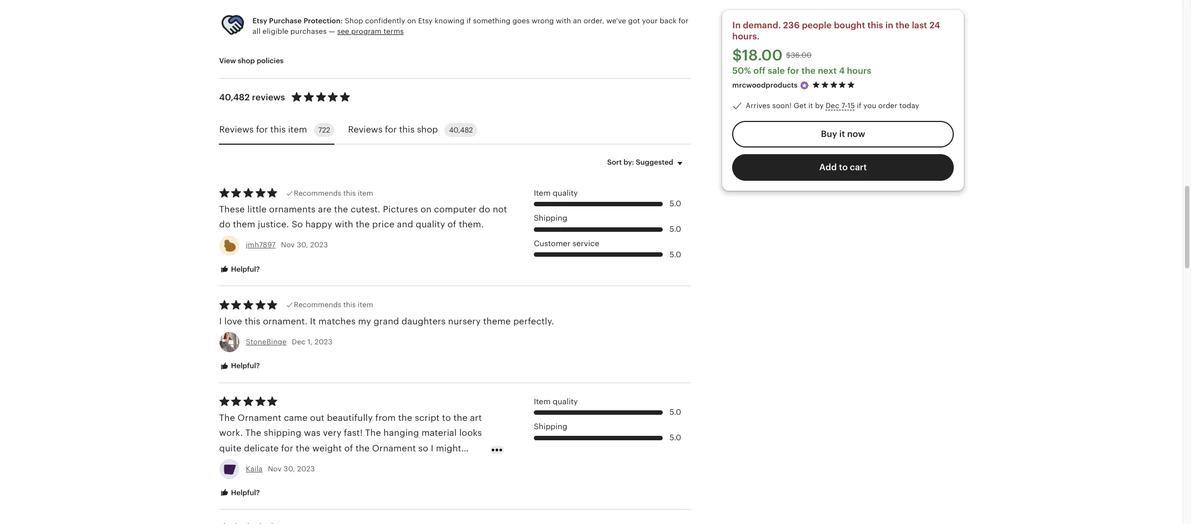 Task type: describe. For each thing, give the bounding box(es) containing it.
them.
[[459, 220, 484, 230]]

item for cutest.
[[358, 189, 373, 198]]

for inside shop confidently on etsy knowing if something goes wrong with an order, we've got your back for all eligible purchases —
[[679, 17, 688, 25]]

50% off sale for the next 4 hours
[[732, 65, 871, 76]]

justice.
[[258, 220, 289, 230]]

jmh7897 nov 30, 2023
[[246, 241, 328, 250]]

ornament.
[[263, 317, 308, 327]]

little
[[247, 205, 267, 215]]

the up star_seller icon
[[801, 65, 815, 76]]

cutest.
[[351, 205, 381, 215]]

for inside the ornament came out beautifully from the script to the art work. the shipping was very fast! the hanging material looks quite delicate for the weight of the ornament so i might replace that, only because it is too precious to break.
[[281, 444, 293, 454]]

suggested
[[636, 159, 673, 167]]

by
[[815, 101, 823, 110]]

of inside the ornament came out beautifully from the script to the art work. the shipping was very fast! the hanging material looks quite delicate for the weight of the ornament so i might replace that, only because it is too precious to break.
[[344, 444, 353, 454]]

the right are
[[334, 205, 348, 215]]

terms
[[384, 27, 404, 35]]

4
[[839, 65, 844, 76]]

was
[[304, 428, 321, 439]]

bought
[[834, 20, 865, 31]]

are
[[318, 205, 332, 215]]

1,
[[308, 338, 313, 347]]

reviews for this item
[[219, 124, 307, 135]]

jmh7897 link
[[246, 241, 276, 250]]

stonebinge dec 1, 2023
[[246, 338, 332, 347]]

very
[[323, 428, 341, 439]]

it inside button
[[839, 129, 845, 139]]

sort by: suggested
[[607, 159, 673, 167]]

1 horizontal spatial the
[[245, 428, 261, 439]]

reviews for reviews for this item
[[219, 124, 254, 135]]

$36.00
[[786, 51, 811, 59]]

star_seller image
[[800, 80, 810, 90]]

with inside shop confidently on etsy knowing if something goes wrong with an order, we've got your back for all eligible purchases —
[[556, 17, 571, 25]]

because
[[297, 459, 334, 469]]

art
[[470, 413, 482, 424]]

shop inside tab list
[[417, 124, 438, 135]]

from
[[375, 413, 396, 424]]

so
[[292, 220, 303, 230]]

reviews
[[252, 92, 285, 103]]

hours.
[[732, 31, 759, 42]]

grand
[[374, 317, 399, 327]]

0 horizontal spatial dec
[[292, 338, 306, 347]]

0 horizontal spatial the
[[219, 413, 235, 424]]

buy
[[821, 129, 837, 139]]

shipping
[[264, 428, 301, 439]]

1 etsy from the left
[[252, 17, 267, 25]]

these
[[219, 205, 245, 215]]

confidently
[[365, 17, 405, 25]]

24
[[929, 20, 940, 31]]

that,
[[254, 459, 274, 469]]

helpful? for these little ornaments are the cutest. pictures on computer do not do them justice.  so happy with the price and quality of them.
[[229, 265, 260, 274]]

shipping for kaila nov 30, 2023
[[534, 423, 567, 432]]

daughters
[[402, 317, 446, 327]]

sort
[[607, 159, 622, 167]]

wrong
[[532, 17, 554, 25]]

purchase
[[269, 17, 302, 25]]

order,
[[584, 17, 604, 25]]

out
[[310, 413, 324, 424]]

hanging
[[383, 428, 419, 439]]

protection:
[[304, 17, 343, 25]]

2023 for ornament.
[[315, 338, 332, 347]]

mrcwoodproducts
[[732, 81, 797, 89]]

shipping for jmh7897 nov 30, 2023
[[534, 214, 567, 223]]

the up hanging
[[398, 413, 412, 424]]

we've
[[606, 17, 626, 25]]

quality inside these little ornaments are the cutest. pictures on computer do not do them justice.  so happy with the price and quality of them.
[[416, 220, 445, 230]]

etsy purchase protection:
[[252, 17, 343, 25]]

an
[[573, 17, 582, 25]]

only
[[276, 459, 295, 469]]

item for matches
[[358, 301, 373, 310]]

ornaments
[[269, 205, 316, 215]]

1 5.0 from the top
[[670, 200, 681, 209]]

the left art
[[453, 413, 468, 424]]

item for kaila nov 30, 2023
[[534, 398, 551, 406]]

fast!
[[344, 428, 363, 439]]

customer service
[[534, 239, 599, 248]]

this inside in demand. 236 people bought this in the last 24 hours.
[[867, 20, 883, 31]]

2023 for are
[[310, 241, 328, 250]]

15
[[847, 101, 855, 110]]

with inside these little ornaments are the cutest. pictures on computer do not do them justice.  so happy with the price and quality of them.
[[335, 220, 353, 230]]

the inside in demand. 236 people bought this in the last 24 hours.
[[895, 20, 909, 31]]

eligible
[[263, 27, 288, 35]]

30, for jmh7897 nov 30, 2023
[[297, 241, 308, 250]]

0 horizontal spatial do
[[219, 220, 230, 230]]

kaila
[[246, 465, 263, 474]]

policies
[[257, 57, 284, 65]]

0 vertical spatial item
[[288, 124, 307, 135]]

customer
[[534, 239, 570, 248]]

$18.00
[[732, 47, 782, 64]]

love
[[224, 317, 242, 327]]

4 5.0 from the top
[[670, 408, 681, 417]]

break.
[[422, 459, 449, 469]]

2 horizontal spatial the
[[365, 428, 381, 439]]

came
[[284, 413, 308, 424]]

not
[[493, 205, 507, 215]]

i inside the ornament came out beautifully from the script to the art work. the shipping was very fast! the hanging material looks quite delicate for the weight of the ornament so i might replace that, only because it is too precious to break.
[[431, 444, 433, 454]]

next
[[818, 65, 836, 76]]

material
[[421, 428, 457, 439]]

looks
[[459, 428, 482, 439]]

weight
[[312, 444, 342, 454]]

of inside these little ornaments are the cutest. pictures on computer do not do them justice.  so happy with the price and quality of them.
[[448, 220, 456, 230]]

last
[[912, 20, 927, 31]]

back
[[660, 17, 677, 25]]

matches
[[318, 317, 356, 327]]

shop
[[345, 17, 363, 25]]

buy it now
[[821, 129, 865, 139]]

tab list containing reviews for this item
[[219, 116, 691, 145]]

mrcwoodproducts link
[[732, 81, 797, 89]]

too
[[354, 459, 368, 469]]

them
[[233, 220, 255, 230]]

shop inside button
[[238, 57, 255, 65]]

0 horizontal spatial i
[[219, 317, 222, 327]]

1 horizontal spatial if
[[857, 101, 861, 110]]

helpful? for i love this ornament. it matches my grand daughters nursery theme perfectly.
[[229, 362, 260, 370]]

the up the too
[[356, 444, 370, 454]]

40,482 for 40,482 reviews
[[219, 92, 250, 103]]

etsy inside shop confidently on etsy knowing if something goes wrong with an order, we've got your back for all eligible purchases —
[[418, 17, 433, 25]]

arrives
[[745, 101, 770, 110]]

perfectly.
[[513, 317, 554, 327]]

3 5.0 from the top
[[670, 250, 681, 259]]

1 horizontal spatial it
[[808, 101, 813, 110]]

program
[[351, 27, 382, 35]]



Task type: vqa. For each thing, say whether or not it's contained in the screenshot.
brown on the left of the page
no



Task type: locate. For each thing, give the bounding box(es) containing it.
2 item from the top
[[534, 398, 551, 406]]

to inside button
[[839, 162, 847, 173]]

if right knowing
[[466, 17, 471, 25]]

1 vertical spatial it
[[839, 129, 845, 139]]

arrives soon! get it by dec 7-15 if you order today
[[745, 101, 919, 110]]

now
[[847, 129, 865, 139]]

add to cart
[[819, 162, 867, 173]]

50%
[[732, 65, 751, 76]]

1 horizontal spatial do
[[479, 205, 490, 215]]

5 5.0 from the top
[[670, 434, 681, 443]]

item
[[534, 189, 551, 198], [534, 398, 551, 406]]

on right "pictures"
[[420, 205, 432, 215]]

kaila nov 30, 2023
[[246, 465, 315, 474]]

the up work.
[[219, 413, 235, 424]]

nov for jmh7897
[[281, 241, 295, 250]]

2 5.0 from the top
[[670, 225, 681, 234]]

the right the in
[[895, 20, 909, 31]]

helpful? button down kaila link
[[211, 484, 268, 504]]

1 horizontal spatial 30,
[[297, 241, 308, 250]]

item
[[288, 124, 307, 135], [358, 189, 373, 198], [358, 301, 373, 310]]

do left not
[[479, 205, 490, 215]]

1 horizontal spatial to
[[442, 413, 451, 424]]

recommends this item
[[294, 189, 373, 198], [294, 301, 373, 310]]

to down so
[[411, 459, 420, 469]]

1 vertical spatial nov
[[268, 465, 282, 474]]

nov right kaila link
[[268, 465, 282, 474]]

dec left 1,
[[292, 338, 306, 347]]

theme
[[483, 317, 511, 327]]

0 vertical spatial helpful? button
[[211, 260, 268, 280]]

2 vertical spatial helpful? button
[[211, 484, 268, 504]]

0 horizontal spatial with
[[335, 220, 353, 230]]

1 vertical spatial of
[[344, 444, 353, 454]]

1 horizontal spatial reviews
[[348, 124, 383, 135]]

on inside shop confidently on etsy knowing if something goes wrong with an order, we've got your back for all eligible purchases —
[[407, 17, 416, 25]]

1 item quality from the top
[[534, 189, 578, 198]]

0 vertical spatial on
[[407, 17, 416, 25]]

1 recommends this item from the top
[[294, 189, 373, 198]]

1 horizontal spatial of
[[448, 220, 456, 230]]

0 vertical spatial item
[[534, 189, 551, 198]]

0 vertical spatial if
[[466, 17, 471, 25]]

2 vertical spatial it
[[336, 459, 342, 469]]

stonebinge
[[246, 338, 287, 347]]

0 vertical spatial ornament
[[238, 413, 281, 424]]

0 vertical spatial it
[[808, 101, 813, 110]]

1 item from the top
[[534, 189, 551, 198]]

to left cart
[[839, 162, 847, 173]]

cart
[[850, 162, 867, 173]]

to up material
[[442, 413, 451, 424]]

0 horizontal spatial 30,
[[284, 465, 295, 474]]

off
[[753, 65, 765, 76]]

so
[[418, 444, 428, 454]]

1 vertical spatial shipping
[[534, 423, 567, 432]]

1 vertical spatial recommends
[[294, 301, 341, 310]]

recommends this item for it
[[294, 301, 373, 310]]

order
[[878, 101, 897, 110]]

item up 'cutest.'
[[358, 189, 373, 198]]

2023 right only
[[297, 465, 315, 474]]

of up is
[[344, 444, 353, 454]]

2 reviews from the left
[[348, 124, 383, 135]]

1 vertical spatial if
[[857, 101, 861, 110]]

the down from
[[365, 428, 381, 439]]

2 recommends from the top
[[294, 301, 341, 310]]

0 horizontal spatial ornament
[[238, 413, 281, 424]]

buy it now button
[[732, 121, 954, 148]]

item left 722
[[288, 124, 307, 135]]

in
[[885, 20, 893, 31]]

1 horizontal spatial i
[[431, 444, 433, 454]]

0 vertical spatial quality
[[553, 189, 578, 198]]

item quality for jmh7897 nov 30, 2023
[[534, 189, 578, 198]]

it right buy
[[839, 129, 845, 139]]

1 vertical spatial with
[[335, 220, 353, 230]]

1 vertical spatial dec
[[292, 338, 306, 347]]

reviews down 40,482 reviews
[[219, 124, 254, 135]]

2 vertical spatial item
[[358, 301, 373, 310]]

recommends this item up are
[[294, 189, 373, 198]]

3 helpful? button from the top
[[211, 484, 268, 504]]

2 vertical spatial 2023
[[297, 465, 315, 474]]

reviews for this shop
[[348, 124, 438, 135]]

1 vertical spatial shop
[[417, 124, 438, 135]]

2023 right 1,
[[315, 338, 332, 347]]

quality for kaila nov 30, 2023
[[553, 398, 578, 406]]

helpful? button for these little ornaments are the cutest. pictures on computer do not do them justice.  so happy with the price and quality of them.
[[211, 260, 268, 280]]

this
[[867, 20, 883, 31], [270, 124, 286, 135], [399, 124, 415, 135], [343, 189, 356, 198], [343, 301, 356, 310], [245, 317, 260, 327]]

5.0
[[670, 200, 681, 209], [670, 225, 681, 234], [670, 250, 681, 259], [670, 408, 681, 417], [670, 434, 681, 443]]

item quality
[[534, 189, 578, 198], [534, 398, 578, 406]]

and
[[397, 220, 413, 230]]

reviews for reviews for this shop
[[348, 124, 383, 135]]

of down the computer
[[448, 220, 456, 230]]

1 horizontal spatial shop
[[417, 124, 438, 135]]

0 vertical spatial recommends this item
[[294, 189, 373, 198]]

etsy left knowing
[[418, 17, 433, 25]]

1 vertical spatial recommends this item
[[294, 301, 373, 310]]

1 horizontal spatial with
[[556, 17, 571, 25]]

it left "by" at the right of the page
[[808, 101, 813, 110]]

0 vertical spatial shipping
[[534, 214, 567, 223]]

30,
[[297, 241, 308, 250], [284, 465, 295, 474]]

0 horizontal spatial it
[[336, 459, 342, 469]]

2 vertical spatial to
[[411, 459, 420, 469]]

price
[[372, 220, 395, 230]]

30, right that,
[[284, 465, 295, 474]]

ornament up shipping
[[238, 413, 281, 424]]

0 vertical spatial 40,482
[[219, 92, 250, 103]]

0 vertical spatial recommends
[[294, 189, 341, 198]]

1 recommends from the top
[[294, 189, 341, 198]]

0 vertical spatial item quality
[[534, 189, 578, 198]]

helpful? button down 'jmh7897'
[[211, 260, 268, 280]]

quite
[[219, 444, 241, 454]]

1 vertical spatial i
[[431, 444, 433, 454]]

2 etsy from the left
[[418, 17, 433, 25]]

tab list
[[219, 116, 691, 145]]

i left the love
[[219, 317, 222, 327]]

—
[[329, 27, 335, 35]]

helpful? button for i love this ornament. it matches my grand daughters nursery theme perfectly.
[[211, 357, 268, 377]]

computer
[[434, 205, 476, 215]]

all
[[252, 27, 261, 35]]

0 vertical spatial do
[[479, 205, 490, 215]]

1 vertical spatial do
[[219, 220, 230, 230]]

0 horizontal spatial etsy
[[252, 17, 267, 25]]

helpful? down stonebinge link
[[229, 362, 260, 370]]

40,482 inside tab list
[[449, 126, 473, 134]]

nov
[[281, 241, 295, 250], [268, 465, 282, 474]]

purchases
[[290, 27, 327, 35]]

replace
[[219, 459, 252, 469]]

if right 15
[[857, 101, 861, 110]]

the up delicate
[[245, 428, 261, 439]]

1 vertical spatial helpful? button
[[211, 357, 268, 377]]

2 vertical spatial helpful?
[[229, 489, 260, 498]]

1 horizontal spatial etsy
[[418, 17, 433, 25]]

it left is
[[336, 459, 342, 469]]

0 vertical spatial of
[[448, 220, 456, 230]]

1 vertical spatial helpful?
[[229, 362, 260, 370]]

1 vertical spatial item
[[534, 398, 551, 406]]

40,482 reviews
[[219, 92, 285, 103]]

2 recommends this item from the top
[[294, 301, 373, 310]]

the down 'cutest.'
[[356, 220, 370, 230]]

1 vertical spatial 2023
[[315, 338, 332, 347]]

add
[[819, 162, 837, 173]]

1 vertical spatial ornament
[[372, 444, 416, 454]]

2 item quality from the top
[[534, 398, 578, 406]]

kaila link
[[246, 465, 263, 474]]

1 vertical spatial 40,482
[[449, 126, 473, 134]]

236
[[783, 20, 799, 31]]

1 horizontal spatial dec
[[825, 101, 839, 110]]

people
[[802, 20, 831, 31]]

1 horizontal spatial ornament
[[372, 444, 416, 454]]

1 vertical spatial on
[[420, 205, 432, 215]]

hours
[[847, 65, 871, 76]]

0 horizontal spatial if
[[466, 17, 471, 25]]

recommends for are
[[294, 189, 341, 198]]

do down these
[[219, 220, 230, 230]]

delicate
[[244, 444, 279, 454]]

soon! get
[[772, 101, 806, 110]]

30, down so
[[297, 241, 308, 250]]

stonebinge link
[[246, 338, 287, 347]]

shipping
[[534, 214, 567, 223], [534, 423, 567, 432]]

in
[[732, 20, 740, 31]]

0 vertical spatial to
[[839, 162, 847, 173]]

for
[[679, 17, 688, 25], [787, 65, 799, 76], [256, 124, 268, 135], [385, 124, 397, 135], [281, 444, 293, 454]]

2 shipping from the top
[[534, 423, 567, 432]]

2 horizontal spatial it
[[839, 129, 845, 139]]

with left an
[[556, 17, 571, 25]]

0 horizontal spatial 40,482
[[219, 92, 250, 103]]

recommends up are
[[294, 189, 341, 198]]

30, for kaila nov 30, 2023
[[284, 465, 295, 474]]

recommends for ornament.
[[294, 301, 341, 310]]

0 vertical spatial 30,
[[297, 241, 308, 250]]

if inside shop confidently on etsy knowing if something goes wrong with an order, we've got your back for all eligible purchases —
[[466, 17, 471, 25]]

jmh7897
[[246, 241, 276, 250]]

2 vertical spatial quality
[[553, 398, 578, 406]]

ornament up precious
[[372, 444, 416, 454]]

2023 down happy
[[310, 241, 328, 250]]

0 vertical spatial nov
[[281, 241, 295, 250]]

item up my
[[358, 301, 373, 310]]

0 horizontal spatial shop
[[238, 57, 255, 65]]

pictures
[[383, 205, 418, 215]]

on inside these little ornaments are the cutest. pictures on computer do not do them justice.  so happy with the price and quality of them.
[[420, 205, 432, 215]]

see program terms link
[[337, 27, 404, 35]]

you
[[863, 101, 876, 110]]

precious
[[371, 459, 408, 469]]

0 horizontal spatial reviews
[[219, 124, 254, 135]]

$18.00 $36.00
[[732, 47, 811, 64]]

it
[[310, 317, 316, 327]]

0 vertical spatial shop
[[238, 57, 255, 65]]

reviews right 722
[[348, 124, 383, 135]]

quality for jmh7897 nov 30, 2023
[[553, 189, 578, 198]]

is
[[344, 459, 351, 469]]

dec left the 7-
[[825, 101, 839, 110]]

722
[[318, 126, 330, 134]]

0 vertical spatial i
[[219, 317, 222, 327]]

helpful? button down stonebinge link
[[211, 357, 268, 377]]

with right happy
[[335, 220, 353, 230]]

1 vertical spatial item quality
[[534, 398, 578, 406]]

0 horizontal spatial of
[[344, 444, 353, 454]]

2 horizontal spatial to
[[839, 162, 847, 173]]

the down was
[[296, 444, 310, 454]]

2 helpful? button from the top
[[211, 357, 268, 377]]

shop confidently on etsy knowing if something goes wrong with an order, we've got your back for all eligible purchases —
[[252, 17, 688, 35]]

1 shipping from the top
[[534, 214, 567, 223]]

see
[[337, 27, 349, 35]]

item quality for kaila nov 30, 2023
[[534, 398, 578, 406]]

1 reviews from the left
[[219, 124, 254, 135]]

1 vertical spatial to
[[442, 413, 451, 424]]

1 horizontal spatial 40,482
[[449, 126, 473, 134]]

in demand. 236 people bought this in the last 24 hours.
[[732, 20, 940, 42]]

helpful? down 'jmh7897'
[[229, 265, 260, 274]]

add to cart button
[[732, 154, 954, 181]]

0 horizontal spatial on
[[407, 17, 416, 25]]

0 vertical spatial helpful?
[[229, 265, 260, 274]]

3 helpful? from the top
[[229, 489, 260, 498]]

nov for kaila
[[268, 465, 282, 474]]

got
[[628, 17, 640, 25]]

40,482 for 40,482
[[449, 126, 473, 134]]

1 vertical spatial quality
[[416, 220, 445, 230]]

1 horizontal spatial on
[[420, 205, 432, 215]]

1 helpful? button from the top
[[211, 260, 268, 280]]

1 helpful? from the top
[[229, 265, 260, 274]]

i love this ornament. it matches my grand daughters nursery theme perfectly.
[[219, 317, 554, 327]]

your
[[642, 17, 658, 25]]

recommends this item up matches on the left bottom of page
[[294, 301, 373, 310]]

on right confidently
[[407, 17, 416, 25]]

etsy up all
[[252, 17, 267, 25]]

0 horizontal spatial to
[[411, 459, 420, 469]]

helpful? down kaila link
[[229, 489, 260, 498]]

2 helpful? from the top
[[229, 362, 260, 370]]

0 vertical spatial with
[[556, 17, 571, 25]]

of
[[448, 220, 456, 230], [344, 444, 353, 454]]

1 vertical spatial 30,
[[284, 465, 295, 474]]

nov down so
[[281, 241, 295, 250]]

0 vertical spatial 2023
[[310, 241, 328, 250]]

recommends up the it on the bottom left of the page
[[294, 301, 341, 310]]

view shop policies
[[219, 57, 284, 65]]

recommends
[[294, 189, 341, 198], [294, 301, 341, 310]]

if
[[466, 17, 471, 25], [857, 101, 861, 110]]

the
[[219, 413, 235, 424], [245, 428, 261, 439], [365, 428, 381, 439]]

recommends this item for the
[[294, 189, 373, 198]]

i right so
[[431, 444, 433, 454]]

1 vertical spatial item
[[358, 189, 373, 198]]

item for jmh7897 nov 30, 2023
[[534, 189, 551, 198]]

0 vertical spatial dec
[[825, 101, 839, 110]]

with
[[556, 17, 571, 25], [335, 220, 353, 230]]

it inside the ornament came out beautifully from the script to the art work. the shipping was very fast! the hanging material looks quite delicate for the weight of the ornament so i might replace that, only because it is too precious to break.
[[336, 459, 342, 469]]



